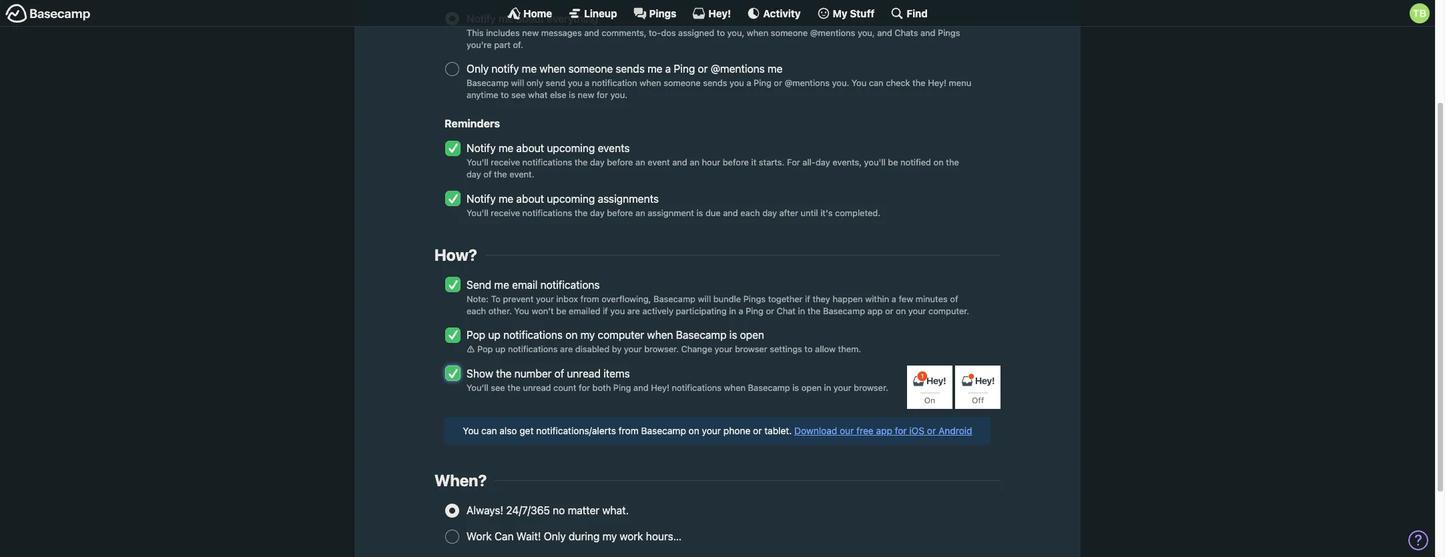 Task type: vqa. For each thing, say whether or not it's contained in the screenshot.
the bottom 16,
no



Task type: describe. For each thing, give the bounding box(es) containing it.
are inside send me email notifications note: to prevent your inbox from overflowing, basecamp will bundle pings together if they happen within a few minutes of each other.                   you won't be emailed if you are actively participating in a ping or chat in the basecamp app or on your computer.
[[627, 306, 640, 316]]

show
[[467, 368, 493, 380]]

each inside 'notify me about upcoming assignments you'll receive notifications the day before an assignment is due and each day after until it's completed.'
[[741, 207, 760, 218]]

no
[[553, 505, 565, 517]]

email
[[512, 279, 538, 291]]

completed.
[[835, 207, 881, 218]]

this
[[467, 27, 484, 38]]

when inside notify me about everything this includes new messages and comments, to-dos assigned to you, when someone @mentions you, and chats and pings you're part of.
[[747, 27, 768, 38]]

prevent
[[503, 294, 534, 304]]

1 you, from the left
[[727, 27, 744, 38]]

happen
[[833, 294, 863, 304]]

pings button
[[633, 7, 676, 20]]

how?
[[435, 245, 477, 264]]

is inside 'notify me about upcoming assignments you'll receive notifications the day before an assignment is due and each day after until it's completed.'
[[697, 207, 703, 218]]

notify for notify me about upcoming assignments
[[467, 193, 496, 205]]

0 horizontal spatial can
[[481, 425, 497, 436]]

inbox
[[556, 294, 578, 304]]

your up "won't"
[[536, 294, 554, 304]]

day down 'assignments'
[[590, 207, 605, 218]]

what
[[528, 90, 548, 100]]

open inside show the number of unread items you'll see the unread count for both ping and hey! notifications when basecamp is open in your browser.
[[801, 382, 822, 393]]

messages
[[541, 27, 582, 38]]

they
[[813, 294, 830, 304]]

our
[[840, 425, 854, 436]]

when right "notification"
[[640, 78, 661, 88]]

about for events
[[516, 142, 544, 154]]

you're
[[467, 39, 492, 50]]

to
[[491, 294, 501, 304]]

a down dos
[[665, 63, 671, 75]]

0 horizontal spatial in
[[729, 306, 736, 316]]

1 vertical spatial pop
[[477, 344, 493, 355]]

during
[[569, 531, 600, 543]]

to-
[[649, 27, 661, 38]]

new inside notify me about everything this includes new messages and comments, to-dos assigned to you, when someone @mentions you, and chats and pings you're part of.
[[522, 27, 539, 38]]

when?
[[435, 471, 487, 490]]

always!
[[467, 505, 503, 517]]

when inside pop up notifications on my computer when basecamp is open ⚠️ pop up notifications are disabled by your browser. change your browser settings to allow them.
[[647, 329, 673, 341]]

my
[[833, 7, 848, 19]]

notified
[[901, 157, 931, 168]]

1 horizontal spatial you.
[[832, 78, 849, 88]]

an for notify me about upcoming events
[[636, 157, 645, 168]]

1 horizontal spatial in
[[798, 306, 805, 316]]

me up only
[[522, 63, 537, 75]]

notify
[[492, 63, 519, 75]]

items
[[603, 368, 630, 380]]

2 horizontal spatial you
[[730, 78, 744, 88]]

the inside only notify me when someone sends me a ping or @mentions me basecamp will only send you a notification when someone sends you a ping or @mentions you. you can check the hey! menu anytime to see what else is new for you.
[[913, 78, 926, 88]]

change
[[681, 344, 712, 355]]

within
[[865, 294, 889, 304]]

before for notify me about upcoming assignments
[[607, 207, 633, 218]]

2 vertical spatial @mentions
[[785, 78, 830, 88]]

anytime
[[467, 90, 498, 100]]

wait!
[[516, 531, 541, 543]]

of inside show the number of unread items you'll see the unread count for both ping and hey! notifications when basecamp is open in your browser.
[[554, 368, 564, 380]]

see inside only notify me when someone sends me a ping or @mentions me basecamp will only send you a notification when someone sends you a ping or @mentions you. you can check the hey! menu anytime to see what else is new for you.
[[511, 90, 526, 100]]

to inside notify me about everything this includes new messages and comments, to-dos assigned to you, when someone @mentions you, and chats and pings you're part of.
[[717, 27, 725, 38]]

after
[[779, 207, 798, 218]]

hey! inside 'hey!' dropdown button
[[708, 7, 731, 19]]

when inside show the number of unread items you'll see the unread count for both ping and hey! notifications when basecamp is open in your browser.
[[724, 382, 746, 393]]

few
[[899, 294, 913, 304]]

1 vertical spatial if
[[603, 306, 608, 316]]

get
[[520, 425, 534, 436]]

home link
[[507, 7, 552, 20]]

activity link
[[747, 7, 801, 20]]

0 horizontal spatial sends
[[616, 63, 645, 75]]

ping inside send me email notifications note: to prevent your inbox from overflowing, basecamp will bundle pings together if they happen within a few minutes of each other.                   you won't be emailed if you are actively participating in a ping or chat in the basecamp app or on your computer.
[[746, 306, 764, 316]]

hey! button
[[692, 7, 731, 20]]

a down the bundle
[[739, 306, 743, 316]]

it
[[751, 157, 757, 168]]

you'll for notify me about upcoming assignments
[[467, 207, 488, 218]]

dos
[[661, 27, 676, 38]]

send me email notifications note: to prevent your inbox from overflowing, basecamp will bundle pings together if they happen within a few minutes of each other.                   you won't be emailed if you are actively participating in a ping or chat in the basecamp app or on your computer.
[[467, 279, 969, 316]]

⚠️
[[467, 344, 475, 355]]

my stuff
[[833, 7, 875, 19]]

is inside pop up notifications on my computer when basecamp is open ⚠️ pop up notifications are disabled by your browser. change your browser settings to allow them.
[[729, 329, 737, 341]]

you'll
[[864, 157, 886, 168]]

you can also get notifications/alerts from basecamp on your phone or tablet. download our free app for ios or android
[[463, 425, 972, 436]]

notify for notify me about everything
[[467, 12, 496, 24]]

lineup link
[[568, 7, 617, 20]]

your right by
[[624, 344, 642, 355]]

will inside send me email notifications note: to prevent your inbox from overflowing, basecamp will bundle pings together if they happen within a few minutes of each other.                   you won't be emailed if you are actively participating in a ping or chat in the basecamp app or on your computer.
[[698, 294, 711, 304]]

free
[[857, 425, 874, 436]]

my inside pop up notifications on my computer when basecamp is open ⚠️ pop up notifications are disabled by your browser. change your browser settings to allow them.
[[580, 329, 595, 341]]

allow
[[815, 344, 836, 355]]

menu
[[949, 78, 971, 88]]

pop up notifications on my computer when basecamp is open ⚠️ pop up notifications are disabled by your browser. change your browser settings to allow them.
[[467, 329, 861, 355]]

settings
[[770, 344, 802, 355]]

day left event.
[[467, 169, 481, 180]]

be inside "notify me about upcoming events you'll receive notifications the day before an event and an hour before it starts. for all-day events, you'll be notified on the day of the event."
[[888, 157, 898, 168]]

actively
[[642, 306, 673, 316]]

computer
[[598, 329, 644, 341]]

and left chats
[[877, 27, 892, 38]]

notifications/alerts
[[536, 425, 616, 436]]

my stuff button
[[817, 7, 875, 20]]

hour
[[702, 157, 720, 168]]

on inside "notify me about upcoming events you'll receive notifications the day before an event and an hour before it starts. for all-day events, you'll be notified on the day of the event."
[[934, 157, 944, 168]]

event.
[[509, 169, 534, 180]]

part
[[494, 39, 511, 50]]

browser
[[735, 344, 767, 355]]

disabled
[[575, 344, 610, 355]]

basecamp inside show the number of unread items you'll see the unread count for both ping and hey! notifications when basecamp is open in your browser.
[[748, 382, 790, 393]]

pings inside send me email notifications note: to prevent your inbox from overflowing, basecamp will bundle pings together if they happen within a few minutes of each other.                   you won't be emailed if you are actively participating in a ping or chat in the basecamp app or on your computer.
[[743, 294, 766, 304]]

@mentions inside notify me about everything this includes new messages and comments, to-dos assigned to you, when someone @mentions you, and chats and pings you're part of.
[[810, 27, 855, 38]]

your down few on the bottom right of page
[[908, 306, 926, 316]]

of inside send me email notifications note: to prevent your inbox from overflowing, basecamp will bundle pings together if they happen within a few minutes of each other.                   you won't be emailed if you are actively participating in a ping or chat in the basecamp app or on your computer.
[[950, 294, 958, 304]]

0 horizontal spatial you.
[[610, 90, 627, 100]]

0 horizontal spatial unread
[[523, 382, 551, 393]]

due
[[706, 207, 721, 218]]

until
[[801, 207, 818, 218]]

chats
[[895, 27, 918, 38]]

pings inside popup button
[[649, 7, 676, 19]]

1 vertical spatial only
[[544, 531, 566, 543]]

day left events,
[[816, 157, 830, 168]]

together
[[768, 294, 803, 304]]

stuff
[[850, 7, 875, 19]]

work
[[467, 531, 492, 543]]

only notify me when someone sends me a ping or @mentions me basecamp will only send you a notification when someone sends you a ping or @mentions you. you can check the hey! menu anytime to see what else is new for you.
[[467, 63, 971, 100]]

0 vertical spatial pop
[[467, 329, 485, 341]]

events,
[[833, 157, 862, 168]]

1 horizontal spatial from
[[619, 425, 639, 436]]

you inside only notify me when someone sends me a ping or @mentions me basecamp will only send you a notification when someone sends you a ping or @mentions you. you can check the hey! menu anytime to see what else is new for you.
[[852, 78, 867, 88]]

me down activity link
[[768, 63, 783, 75]]

1 vertical spatial someone
[[568, 63, 613, 75]]

1 vertical spatial app
[[876, 425, 892, 436]]

new inside only notify me when someone sends me a ping or @mentions me basecamp will only send you a notification when someone sends you a ping or @mentions you. you can check the hey! menu anytime to see what else is new for you.
[[578, 90, 594, 100]]

your inside show the number of unread items you'll see the unread count for both ping and hey! notifications when basecamp is open in your browser.
[[834, 382, 851, 393]]

also
[[499, 425, 517, 436]]

day left the after
[[762, 207, 777, 218]]

participating
[[676, 306, 727, 316]]

1 horizontal spatial my
[[602, 531, 617, 543]]

app inside send me email notifications note: to prevent your inbox from overflowing, basecamp will bundle pings together if they happen within a few minutes of each other.                   you won't be emailed if you are actively participating in a ping or chat in the basecamp app or on your computer.
[[867, 306, 883, 316]]

before for notify me about upcoming events
[[607, 157, 633, 168]]

everything
[[547, 12, 598, 24]]

1 horizontal spatial someone
[[664, 78, 701, 88]]

download
[[794, 425, 837, 436]]

0 horizontal spatial you
[[568, 78, 582, 88]]

and right chats
[[920, 27, 936, 38]]

won't
[[532, 306, 554, 316]]

open inside pop up notifications on my computer when basecamp is open ⚠️ pop up notifications are disabled by your browser. change your browser settings to allow them.
[[740, 329, 764, 341]]

notification
[[592, 78, 637, 88]]

other.
[[488, 306, 512, 316]]

are inside pop up notifications on my computer when basecamp is open ⚠️ pop up notifications are disabled by your browser. change your browser settings to allow them.
[[560, 344, 573, 355]]

ping inside show the number of unread items you'll see the unread count for both ping and hey! notifications when basecamp is open in your browser.
[[613, 382, 631, 393]]

receive for notify me about upcoming assignments
[[491, 207, 520, 218]]

emailed
[[569, 306, 600, 316]]

receive for notify me about upcoming events
[[491, 157, 520, 168]]

browser. inside show the number of unread items you'll see the unread count for both ping and hey! notifications when basecamp is open in your browser.
[[854, 382, 888, 393]]

only
[[526, 78, 543, 88]]

to inside only notify me when someone sends me a ping or @mentions me basecamp will only send you a notification when someone sends you a ping or @mentions you. you can check the hey! menu anytime to see what else is new for you.
[[501, 90, 509, 100]]

a left "notification"
[[585, 78, 590, 88]]

and inside show the number of unread items you'll see the unread count for both ping and hey! notifications when basecamp is open in your browser.
[[634, 382, 649, 393]]

hours…
[[646, 531, 682, 543]]

0 vertical spatial if
[[805, 294, 810, 304]]

check
[[886, 78, 910, 88]]



Task type: locate. For each thing, give the bounding box(es) containing it.
of.
[[513, 39, 523, 50]]

tablet.
[[764, 425, 792, 436]]

you. down "notification"
[[610, 90, 627, 100]]

0 horizontal spatial each
[[467, 306, 486, 316]]

see left the what at the top of page
[[511, 90, 526, 100]]

receive inside 'notify me about upcoming assignments you'll receive notifications the day before an assignment is due and each day after until it's completed.'
[[491, 207, 520, 218]]

new up of.
[[522, 27, 539, 38]]

you'll down reminders
[[467, 157, 488, 168]]

1 vertical spatial up
[[495, 344, 506, 355]]

pop up ⚠️ in the left bottom of the page
[[467, 329, 485, 341]]

0 vertical spatial are
[[627, 306, 640, 316]]

2 vertical spatial you
[[463, 425, 479, 436]]

about for assignments
[[516, 193, 544, 205]]

1 horizontal spatial unread
[[567, 368, 601, 380]]

1 horizontal spatial open
[[801, 382, 822, 393]]

2 receive from the top
[[491, 207, 520, 218]]

a left few on the bottom right of page
[[892, 294, 896, 304]]

about for this
[[516, 12, 544, 24]]

open
[[740, 329, 764, 341], [801, 382, 822, 393]]

pings right chats
[[938, 27, 960, 38]]

0 horizontal spatial for
[[579, 382, 590, 393]]

0 horizontal spatial you
[[463, 425, 479, 436]]

1 horizontal spatial you,
[[858, 27, 875, 38]]

you'll inside 'notify me about upcoming assignments you'll receive notifications the day before an assignment is due and each day after until it's completed.'
[[467, 207, 488, 218]]

send
[[467, 279, 491, 291]]

from right notifications/alerts
[[619, 425, 639, 436]]

0 vertical spatial up
[[488, 329, 501, 341]]

day
[[590, 157, 605, 168], [816, 157, 830, 168], [467, 169, 481, 180], [590, 207, 605, 218], [762, 207, 777, 218]]

be inside send me email notifications note: to prevent your inbox from overflowing, basecamp will bundle pings together if they happen within a few minutes of each other.                   you won't be emailed if you are actively participating in a ping or chat in the basecamp app or on your computer.
[[556, 306, 566, 316]]

2 you, from the left
[[858, 27, 875, 38]]

1 about from the top
[[516, 12, 544, 24]]

of left event.
[[483, 169, 492, 180]]

an left event
[[636, 157, 645, 168]]

0 horizontal spatial are
[[560, 344, 573, 355]]

an left hour
[[690, 157, 700, 168]]

the inside 'notify me about upcoming assignments you'll receive notifications the day before an assignment is due and each day after until it's completed.'
[[575, 207, 588, 218]]

assignment
[[648, 207, 694, 218]]

2 horizontal spatial pings
[[938, 27, 960, 38]]

a down notify me about everything this includes new messages and comments, to-dos assigned to you, when someone @mentions you, and chats and pings you're part of.
[[747, 78, 751, 88]]

an down 'assignments'
[[636, 207, 645, 218]]

of inside "notify me about upcoming events you'll receive notifications the day before an event and an hour before it starts. for all-day events, you'll be notified on the day of the event."
[[483, 169, 492, 180]]

each down note:
[[467, 306, 486, 316]]

0 vertical spatial will
[[511, 78, 524, 88]]

notifications down "won't"
[[503, 329, 563, 341]]

home
[[523, 7, 552, 19]]

my up the disabled
[[580, 329, 595, 341]]

1 upcoming from the top
[[547, 142, 595, 154]]

0 horizontal spatial open
[[740, 329, 764, 341]]

note:
[[467, 294, 489, 304]]

when down actively
[[647, 329, 673, 341]]

be
[[888, 157, 898, 168], [556, 306, 566, 316]]

1 horizontal spatial are
[[627, 306, 640, 316]]

0 horizontal spatial only
[[467, 63, 489, 75]]

only
[[467, 63, 489, 75], [544, 531, 566, 543]]

1 vertical spatial about
[[516, 142, 544, 154]]

before inside 'notify me about upcoming assignments you'll receive notifications the day before an assignment is due and each day after until it's completed.'
[[607, 207, 633, 218]]

notify inside "notify me about upcoming events you'll receive notifications the day before an event and an hour before it starts. for all-day events, you'll be notified on the day of the event."
[[467, 142, 496, 154]]

you inside send me email notifications note: to prevent your inbox from overflowing, basecamp will bundle pings together if they happen within a few minutes of each other.                   you won't be emailed if you are actively participating in a ping or chat in the basecamp app or on your computer.
[[514, 306, 529, 316]]

starts.
[[759, 157, 785, 168]]

about inside 'notify me about upcoming assignments you'll receive notifications the day before an assignment is due and each day after until it's completed.'
[[516, 193, 544, 205]]

for inside only notify me when someone sends me a ping or @mentions me basecamp will only send you a notification when someone sends you a ping or @mentions you. you can check the hey! menu anytime to see what else is new for you.
[[597, 90, 608, 100]]

upcoming for assignments
[[547, 193, 595, 205]]

notifications inside 'notify me about upcoming assignments you'll receive notifications the day before an assignment is due and each day after until it's completed.'
[[522, 207, 572, 218]]

about
[[516, 12, 544, 24], [516, 142, 544, 154], [516, 193, 544, 205]]

notifications inside send me email notifications note: to prevent your inbox from overflowing, basecamp will bundle pings together if they happen within a few minutes of each other.                   you won't be emailed if you are actively participating in a ping or chat in the basecamp app or on your computer.
[[540, 279, 600, 291]]

0 vertical spatial you'll
[[467, 157, 488, 168]]

1 you'll from the top
[[467, 157, 488, 168]]

upcoming inside "notify me about upcoming events you'll receive notifications the day before an event and an hour before it starts. for all-day events, you'll be notified on the day of the event."
[[547, 142, 595, 154]]

from up emailed
[[580, 294, 599, 304]]

will up participating
[[698, 294, 711, 304]]

lineup
[[584, 7, 617, 19]]

reminders
[[445, 117, 500, 129]]

2 upcoming from the top
[[547, 193, 595, 205]]

you'll
[[467, 382, 488, 393]]

basecamp up 'anytime'
[[467, 78, 509, 88]]

upcoming left events
[[547, 142, 595, 154]]

event
[[648, 157, 670, 168]]

0 vertical spatial pings
[[649, 7, 676, 19]]

you left also
[[463, 425, 479, 436]]

you'll for notify me about upcoming events
[[467, 157, 488, 168]]

1 horizontal spatial you
[[514, 306, 529, 316]]

on left phone
[[689, 425, 699, 436]]

in inside show the number of unread items you'll see the unread count for both ping and hey! notifications when basecamp is open in your browser.
[[824, 382, 831, 393]]

notify
[[467, 12, 496, 24], [467, 142, 496, 154], [467, 193, 496, 205]]

basecamp down happen
[[823, 306, 865, 316]]

else
[[550, 90, 566, 100]]

for left both
[[579, 382, 590, 393]]

before
[[607, 157, 633, 168], [723, 157, 749, 168], [607, 207, 633, 218]]

0 horizontal spatial my
[[580, 329, 595, 341]]

can inside only notify me when someone sends me a ping or @mentions me basecamp will only send you a notification when someone sends you a ping or @mentions you. you can check the hey! menu anytime to see what else is new for you.
[[869, 78, 884, 88]]

1 vertical spatial @mentions
[[711, 63, 765, 75]]

by
[[612, 344, 622, 355]]

for
[[787, 157, 800, 168]]

1 horizontal spatial be
[[888, 157, 898, 168]]

me inside send me email notifications note: to prevent your inbox from overflowing, basecamp will bundle pings together if they happen within a few minutes of each other.                   you won't be emailed if you are actively participating in a ping or chat in the basecamp app or on your computer.
[[494, 279, 509, 291]]

is inside only notify me when someone sends me a ping or @mentions me basecamp will only send you a notification when someone sends you a ping or @mentions you. you can check the hey! menu anytime to see what else is new for you.
[[569, 90, 575, 100]]

up down other.
[[488, 329, 501, 341]]

1 vertical spatial will
[[698, 294, 711, 304]]

when down the browser
[[724, 382, 746, 393]]

1 vertical spatial can
[[481, 425, 497, 436]]

notify for notify me about upcoming events
[[467, 142, 496, 154]]

browser. up free
[[854, 382, 888, 393]]

0 vertical spatial of
[[483, 169, 492, 180]]

you
[[568, 78, 582, 88], [730, 78, 744, 88], [610, 306, 625, 316]]

will
[[511, 78, 524, 88], [698, 294, 711, 304]]

2 vertical spatial notify
[[467, 193, 496, 205]]

0 vertical spatial for
[[597, 90, 608, 100]]

1 vertical spatial you
[[514, 306, 529, 316]]

me inside notify me about everything this includes new messages and comments, to-dos assigned to you, when someone @mentions you, and chats and pings you're part of.
[[499, 12, 514, 24]]

about inside notify me about everything this includes new messages and comments, to-dos assigned to you, when someone @mentions you, and chats and pings you're part of.
[[516, 12, 544, 24]]

0 vertical spatial you.
[[832, 78, 849, 88]]

on down few on the bottom right of page
[[896, 306, 906, 316]]

minutes
[[916, 294, 948, 304]]

your down them.
[[834, 382, 851, 393]]

2 about from the top
[[516, 142, 544, 154]]

to inside pop up notifications on my computer when basecamp is open ⚠️ pop up notifications are disabled by your browser. change your browser settings to allow them.
[[805, 344, 813, 355]]

notify me about upcoming assignments you'll receive notifications the day before an assignment is due and each day after until it's completed.
[[467, 193, 881, 218]]

chat
[[777, 306, 796, 316]]

for left ios
[[895, 425, 907, 436]]

your left phone
[[702, 425, 721, 436]]

0 vertical spatial hey!
[[708, 7, 731, 19]]

is inside show the number of unread items you'll see the unread count for both ping and hey! notifications when basecamp is open in your browser.
[[793, 382, 799, 393]]

includes
[[486, 27, 520, 38]]

phone
[[723, 425, 751, 436]]

receive
[[491, 157, 520, 168], [491, 207, 520, 218]]

always! 24/7/365 no matter what.
[[467, 505, 629, 517]]

for
[[597, 90, 608, 100], [579, 382, 590, 393], [895, 425, 907, 436]]

you, down stuff
[[858, 27, 875, 38]]

from inside send me email notifications note: to prevent your inbox from overflowing, basecamp will bundle pings together if they happen within a few minutes of each other.                   you won't be emailed if you are actively participating in a ping or chat in the basecamp app or on your computer.
[[580, 294, 599, 304]]

will left only
[[511, 78, 524, 88]]

0 vertical spatial app
[[867, 306, 883, 316]]

0 vertical spatial see
[[511, 90, 526, 100]]

an for notify me about upcoming assignments
[[636, 207, 645, 218]]

pings inside notify me about everything this includes new messages and comments, to-dos assigned to you, when someone @mentions you, and chats and pings you're part of.
[[938, 27, 960, 38]]

0 vertical spatial receive
[[491, 157, 520, 168]]

when
[[747, 27, 768, 38], [540, 63, 566, 75], [640, 78, 661, 88], [647, 329, 673, 341], [724, 382, 746, 393]]

can
[[869, 78, 884, 88], [481, 425, 497, 436]]

1 vertical spatial each
[[467, 306, 486, 316]]

me down the to-
[[648, 63, 662, 75]]

notifications inside show the number of unread items you'll see the unread count for both ping and hey! notifications when basecamp is open in your browser.
[[672, 382, 722, 393]]

0 horizontal spatial browser.
[[644, 344, 679, 355]]

day down events
[[590, 157, 605, 168]]

will inside only notify me when someone sends me a ping or @mentions me basecamp will only send you a notification when someone sends you a ping or @mentions you. you can check the hey! menu anytime to see what else is new for you.
[[511, 78, 524, 88]]

0 vertical spatial only
[[467, 63, 489, 75]]

sends down notify me about everything this includes new messages and comments, to-dos assigned to you, when someone @mentions you, and chats and pings you're part of.
[[703, 78, 727, 88]]

2 vertical spatial about
[[516, 193, 544, 205]]

2 vertical spatial for
[[895, 425, 907, 436]]

someone down activity
[[771, 27, 808, 38]]

browser. up show the number of unread items you'll see the unread count for both ping and hey! notifications when basecamp is open in your browser.
[[644, 344, 679, 355]]

browser. inside pop up notifications on my computer when basecamp is open ⚠️ pop up notifications are disabled by your browser. change your browser settings to allow them.
[[644, 344, 679, 355]]

you'll up how?
[[467, 207, 488, 218]]

basecamp up actively
[[653, 294, 696, 304]]

up
[[488, 329, 501, 341], [495, 344, 506, 355]]

0 vertical spatial you
[[852, 78, 867, 88]]

upcoming left 'assignments'
[[547, 193, 595, 205]]

2 notify from the top
[[467, 142, 496, 154]]

0 horizontal spatial be
[[556, 306, 566, 316]]

it's
[[820, 207, 833, 218]]

1 vertical spatial sends
[[703, 78, 727, 88]]

1 vertical spatial be
[[556, 306, 566, 316]]

you'll
[[467, 157, 488, 168], [467, 207, 488, 218]]

hey!
[[708, 7, 731, 19], [928, 78, 947, 88], [651, 382, 669, 393]]

0 vertical spatial my
[[580, 329, 595, 341]]

1 horizontal spatial can
[[869, 78, 884, 88]]

1 vertical spatial of
[[950, 294, 958, 304]]

my
[[580, 329, 595, 341], [602, 531, 617, 543]]

on inside send me email notifications note: to prevent your inbox from overflowing, basecamp will bundle pings together if they happen within a few minutes of each other.                   you won't be emailed if you are actively participating in a ping or chat in the basecamp app or on your computer.
[[896, 306, 906, 316]]

0 vertical spatial about
[[516, 12, 544, 24]]

me inside "notify me about upcoming events you'll receive notifications the day before an event and an hour before it starts. for all-day events, you'll be notified on the day of the event."
[[499, 142, 514, 154]]

you,
[[727, 27, 744, 38], [858, 27, 875, 38]]

notify inside 'notify me about upcoming assignments you'll receive notifications the day before an assignment is due and each day after until it's completed.'
[[467, 193, 496, 205]]

assigned
[[678, 27, 714, 38]]

on inside pop up notifications on my computer when basecamp is open ⚠️ pop up notifications are disabled by your browser. change your browser settings to allow them.
[[566, 329, 578, 341]]

1 horizontal spatial sends
[[703, 78, 727, 88]]

when down activity link
[[747, 27, 768, 38]]

0 vertical spatial each
[[741, 207, 760, 218]]

basecamp down show the number of unread items you'll see the unread count for both ping and hey! notifications when basecamp is open in your browser.
[[641, 425, 686, 436]]

you inside send me email notifications note: to prevent your inbox from overflowing, basecamp will bundle pings together if they happen within a few minutes of each other.                   you won't be emailed if you are actively participating in a ping or chat in the basecamp app or on your computer.
[[610, 306, 625, 316]]

0 horizontal spatial you,
[[727, 27, 744, 38]]

be down inbox
[[556, 306, 566, 316]]

and right due
[[723, 207, 738, 218]]

1 vertical spatial receive
[[491, 207, 520, 218]]

my left 'work'
[[602, 531, 617, 543]]

2 horizontal spatial someone
[[771, 27, 808, 38]]

hey! inside show the number of unread items you'll see the unread count for both ping and hey! notifications when basecamp is open in your browser.
[[651, 382, 669, 393]]

and right event
[[672, 157, 687, 168]]

pings
[[649, 7, 676, 19], [938, 27, 960, 38], [743, 294, 766, 304]]

0 horizontal spatial someone
[[568, 63, 613, 75]]

and down lineup link
[[584, 27, 599, 38]]

someone up "notification"
[[568, 63, 613, 75]]

2 vertical spatial pings
[[743, 294, 766, 304]]

computer.
[[929, 306, 969, 316]]

notify inside notify me about everything this includes new messages and comments, to-dos assigned to you, when someone @mentions you, and chats and pings you're part of.
[[467, 12, 496, 24]]

are down overflowing,
[[627, 306, 640, 316]]

receive up event.
[[491, 157, 520, 168]]

your right 'change'
[[715, 344, 732, 355]]

1 vertical spatial to
[[501, 90, 509, 100]]

can left check
[[869, 78, 884, 88]]

in down allow
[[824, 382, 831, 393]]

new right else
[[578, 90, 594, 100]]

work
[[620, 531, 643, 543]]

1 horizontal spatial will
[[698, 294, 711, 304]]

1 notify from the top
[[467, 12, 496, 24]]

before left it
[[723, 157, 749, 168]]

someone inside notify me about everything this includes new messages and comments, to-dos assigned to you, when someone @mentions you, and chats and pings you're part of.
[[771, 27, 808, 38]]

1 vertical spatial unread
[[523, 382, 551, 393]]

is left due
[[697, 207, 703, 218]]

1 horizontal spatial hey!
[[708, 7, 731, 19]]

if left they
[[805, 294, 810, 304]]

for down "notification"
[[597, 90, 608, 100]]

on
[[934, 157, 944, 168], [896, 306, 906, 316], [566, 329, 578, 341], [689, 425, 699, 436]]

notifications inside "notify me about upcoming events you'll receive notifications the day before an event and an hour before it starts. for all-day events, you'll be notified on the day of the event."
[[522, 157, 572, 168]]

to right 'anytime'
[[501, 90, 509, 100]]

basecamp inside only notify me when someone sends me a ping or @mentions me basecamp will only send you a notification when someone sends you a ping or @mentions you. you can check the hey! menu anytime to see what else is new for you.
[[467, 78, 509, 88]]

receive inside "notify me about upcoming events you'll receive notifications the day before an event and an hour before it starts. for all-day events, you'll be notified on the day of the event."
[[491, 157, 520, 168]]

be right you'll
[[888, 157, 898, 168]]

in
[[729, 306, 736, 316], [798, 306, 805, 316], [824, 382, 831, 393]]

on right "notified"
[[934, 157, 944, 168]]

send
[[546, 78, 565, 88]]

all-
[[803, 157, 816, 168]]

what.
[[602, 505, 629, 517]]

you right send
[[568, 78, 582, 88]]

app
[[867, 306, 883, 316], [876, 425, 892, 436]]

an
[[636, 157, 645, 168], [690, 157, 700, 168], [636, 207, 645, 218]]

and right both
[[634, 382, 649, 393]]

1 vertical spatial you.
[[610, 90, 627, 100]]

from
[[580, 294, 599, 304], [619, 425, 639, 436]]

0 vertical spatial can
[[869, 78, 884, 88]]

each inside send me email notifications note: to prevent your inbox from overflowing, basecamp will bundle pings together if they happen within a few minutes of each other.                   you won't be emailed if you are actively participating in a ping or chat in the basecamp app or on your computer.
[[467, 306, 486, 316]]

of up count
[[554, 368, 564, 380]]

number
[[514, 368, 552, 380]]

basecamp inside pop up notifications on my computer when basecamp is open ⚠️ pop up notifications are disabled by your browser. change your browser settings to allow them.
[[676, 329, 727, 341]]

show the number of unread items you'll see the unread count for both ping and hey! notifications when basecamp is open in your browser.
[[467, 368, 888, 393]]

1 vertical spatial notify
[[467, 142, 496, 154]]

you down notify me about everything this includes new messages and comments, to-dos assigned to you, when someone @mentions you, and chats and pings you're part of.
[[730, 78, 744, 88]]

each
[[741, 207, 760, 218], [467, 306, 486, 316]]

3 about from the top
[[516, 193, 544, 205]]

notifications up 'number'
[[508, 344, 558, 355]]

1 vertical spatial open
[[801, 382, 822, 393]]

an inside 'notify me about upcoming assignments you'll receive notifications the day before an assignment is due and each day after until it's completed.'
[[636, 207, 645, 218]]

1 horizontal spatial browser.
[[854, 382, 888, 393]]

0 vertical spatial notify
[[467, 12, 496, 24]]

you
[[852, 78, 867, 88], [514, 306, 529, 316], [463, 425, 479, 436]]

only down the you're at the left of page
[[467, 63, 489, 75]]

about up of.
[[516, 12, 544, 24]]

your
[[536, 294, 554, 304], [908, 306, 926, 316], [624, 344, 642, 355], [715, 344, 732, 355], [834, 382, 851, 393], [702, 425, 721, 436]]

2 horizontal spatial for
[[895, 425, 907, 436]]

1 vertical spatial hey!
[[928, 78, 947, 88]]

a
[[665, 63, 671, 75], [585, 78, 590, 88], [747, 78, 751, 88], [892, 294, 896, 304], [739, 306, 743, 316]]

me
[[499, 12, 514, 24], [522, 63, 537, 75], [648, 63, 662, 75], [768, 63, 783, 75], [499, 142, 514, 154], [499, 193, 514, 205], [494, 279, 509, 291]]

sends up "notification"
[[616, 63, 645, 75]]

me down event.
[[499, 193, 514, 205]]

or
[[698, 63, 708, 75], [774, 78, 782, 88], [766, 306, 774, 316], [885, 306, 893, 316], [753, 425, 762, 436], [927, 425, 936, 436]]

0 vertical spatial unread
[[567, 368, 601, 380]]

notifications down event.
[[522, 207, 572, 218]]

if right emailed
[[603, 306, 608, 316]]

about down event.
[[516, 193, 544, 205]]

comments,
[[602, 27, 647, 38]]

the inside send me email notifications note: to prevent your inbox from overflowing, basecamp will bundle pings together if they happen within a few minutes of each other.                   you won't be emailed if you are actively participating in a ping or chat in the basecamp app or on your computer.
[[808, 306, 821, 316]]

1 vertical spatial upcoming
[[547, 193, 595, 205]]

find
[[907, 7, 928, 19]]

0 vertical spatial open
[[740, 329, 764, 341]]

1 vertical spatial are
[[560, 344, 573, 355]]

notifications up event.
[[522, 157, 572, 168]]

0 vertical spatial sends
[[616, 63, 645, 75]]

unread up both
[[567, 368, 601, 380]]

me inside 'notify me about upcoming assignments you'll receive notifications the day before an assignment is due and each day after until it's completed.'
[[499, 193, 514, 205]]

0 horizontal spatial pings
[[649, 7, 676, 19]]

1 horizontal spatial each
[[741, 207, 760, 218]]

notify up how?
[[467, 193, 496, 205]]

in down the bundle
[[729, 306, 736, 316]]

bundle
[[713, 294, 741, 304]]

and inside 'notify me about upcoming assignments you'll receive notifications the day before an assignment is due and each day after until it's completed.'
[[723, 207, 738, 218]]

can left also
[[481, 425, 497, 436]]

1 horizontal spatial new
[[578, 90, 594, 100]]

you'll inside "notify me about upcoming events you'll receive notifications the day before an event and an hour before it starts. for all-day events, you'll be notified on the day of the event."
[[467, 157, 488, 168]]

0 vertical spatial browser.
[[644, 344, 679, 355]]

upcoming inside 'notify me about upcoming assignments you'll receive notifications the day before an assignment is due and each day after until it's completed.'
[[547, 193, 595, 205]]

when up send
[[540, 63, 566, 75]]

1 receive from the top
[[491, 157, 520, 168]]

someone
[[771, 27, 808, 38], [568, 63, 613, 75], [664, 78, 701, 88]]

each right due
[[741, 207, 760, 218]]

ios
[[909, 425, 925, 436]]

0 vertical spatial new
[[522, 27, 539, 38]]

me up "includes"
[[499, 12, 514, 24]]

upcoming for events
[[547, 142, 595, 154]]

hey! inside only notify me when someone sends me a ping or @mentions me basecamp will only send you a notification when someone sends you a ping or @mentions you. you can check the hey! menu anytime to see what else is new for you.
[[928, 78, 947, 88]]

0 vertical spatial @mentions
[[810, 27, 855, 38]]

0 vertical spatial to
[[717, 27, 725, 38]]

see inside show the number of unread items you'll see the unread count for both ping and hey! notifications when basecamp is open in your browser.
[[491, 382, 505, 393]]

2 horizontal spatial hey!
[[928, 78, 947, 88]]

0 horizontal spatial to
[[501, 90, 509, 100]]

0 vertical spatial be
[[888, 157, 898, 168]]

for inside show the number of unread items you'll see the unread count for both ping and hey! notifications when basecamp is open in your browser.
[[579, 382, 590, 393]]

main element
[[0, 0, 1435, 27]]

pop right ⚠️ in the left bottom of the page
[[477, 344, 493, 355]]

can
[[495, 531, 514, 543]]

switch accounts image
[[5, 3, 91, 24]]

you.
[[832, 78, 849, 88], [610, 90, 627, 100]]

notify up this
[[467, 12, 496, 24]]

them.
[[838, 344, 861, 355]]

tim burton image
[[1410, 3, 1430, 23]]

2 you'll from the top
[[467, 207, 488, 218]]

is down settings
[[793, 382, 799, 393]]

overflowing,
[[602, 294, 651, 304]]

only inside only notify me when someone sends me a ping or @mentions me basecamp will only send you a notification when someone sends you a ping or @mentions you. you can check the hey! menu anytime to see what else is new for you.
[[467, 63, 489, 75]]

1 vertical spatial you'll
[[467, 207, 488, 218]]

basecamp down settings
[[748, 382, 790, 393]]

2 horizontal spatial you
[[852, 78, 867, 88]]

about inside "notify me about upcoming events you'll receive notifications the day before an event and an hour before it starts. for all-day events, you'll be notified on the day of the event."
[[516, 142, 544, 154]]

2 vertical spatial hey!
[[651, 382, 669, 393]]

someone down dos
[[664, 78, 701, 88]]

0 horizontal spatial see
[[491, 382, 505, 393]]

and inside "notify me about upcoming events you'll receive notifications the day before an event and an hour before it starts. for all-day events, you'll be notified on the day of the event."
[[672, 157, 687, 168]]

see right you'll
[[491, 382, 505, 393]]

3 notify from the top
[[467, 193, 496, 205]]

unread
[[567, 368, 601, 380], [523, 382, 551, 393]]

app down within
[[867, 306, 883, 316]]

notify me about everything this includes new messages and comments, to-dos assigned to you, when someone @mentions you, and chats and pings you're part of.
[[467, 12, 960, 50]]



